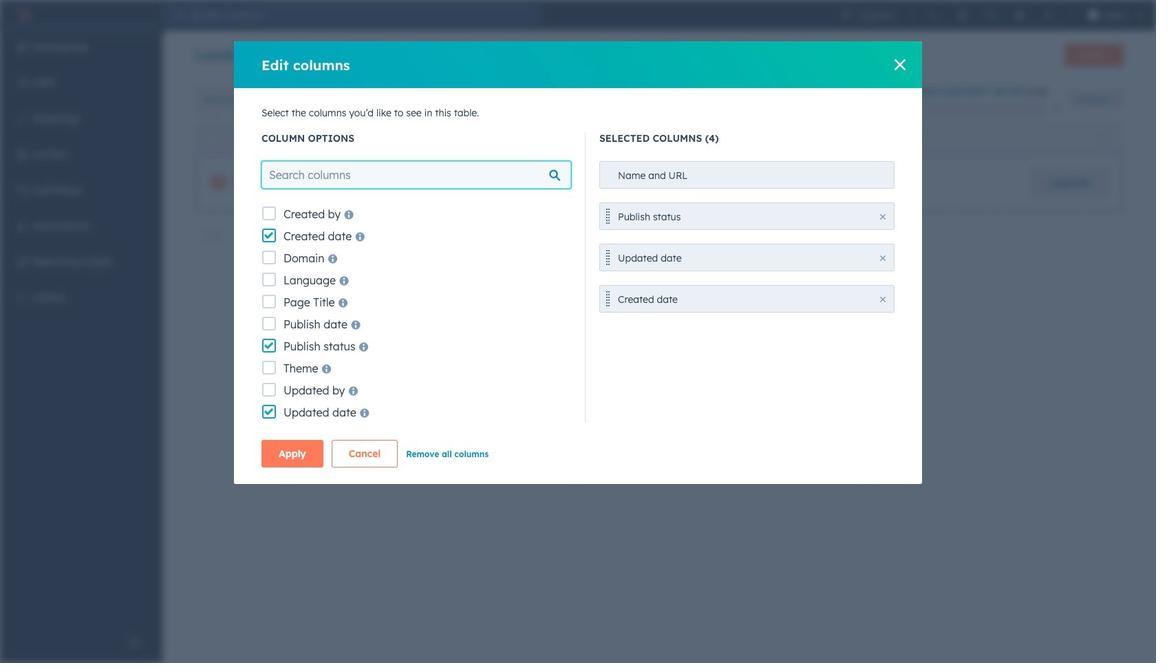 Task type: describe. For each thing, give the bounding box(es) containing it.
0 horizontal spatial menu
[[0, 30, 163, 629]]

2 vertical spatial close image
[[881, 255, 886, 261]]

pagination navigation
[[549, 278, 674, 297]]

marketplaces image
[[957, 10, 968, 21]]

1 press to sort. element from the left
[[653, 133, 658, 144]]

1 horizontal spatial menu
[[833, 0, 1149, 30]]

help image
[[986, 10, 997, 21]]

press to sort. image
[[653, 133, 658, 142]]

2 press to sort. element from the left
[[1101, 133, 1107, 144]]

2 horizontal spatial close image
[[1054, 103, 1062, 112]]

settings image
[[1015, 10, 1026, 21]]

Search HubSpot search field
[[185, 4, 541, 26]]

0 vertical spatial close image
[[895, 59, 906, 70]]

Search content search field
[[196, 86, 402, 114]]



Task type: vqa. For each thing, say whether or not it's contained in the screenshot.
the bottom and
no



Task type: locate. For each thing, give the bounding box(es) containing it.
press to sort. element
[[653, 133, 658, 144], [1101, 133, 1107, 144]]

1 horizontal spatial press to sort. element
[[1101, 133, 1107, 144]]

1 horizontal spatial close image
[[895, 59, 906, 70]]

menu
[[833, 0, 1149, 30], [0, 30, 163, 629]]

progress bar
[[901, 103, 913, 114]]

notifications image
[[1044, 10, 1055, 21]]

dialog
[[234, 41, 923, 484]]

1 close image from the top
[[881, 214, 886, 220]]

2 close image from the top
[[881, 297, 886, 302]]

howard n/a image
[[1088, 10, 1099, 21]]

0 vertical spatial close image
[[881, 214, 886, 220]]

0 horizontal spatial press to sort. element
[[653, 133, 658, 144]]

0 horizontal spatial close image
[[881, 255, 886, 261]]

1 vertical spatial close image
[[1054, 103, 1062, 112]]

1 vertical spatial close image
[[881, 297, 886, 302]]

press to sort. image
[[1101, 133, 1107, 142]]

banner
[[196, 40, 1124, 72]]

close image
[[895, 59, 906, 70], [1054, 103, 1062, 112], [881, 255, 886, 261]]

Search columns search field
[[262, 161, 572, 189]]

close image
[[881, 214, 886, 220], [881, 297, 886, 302]]



